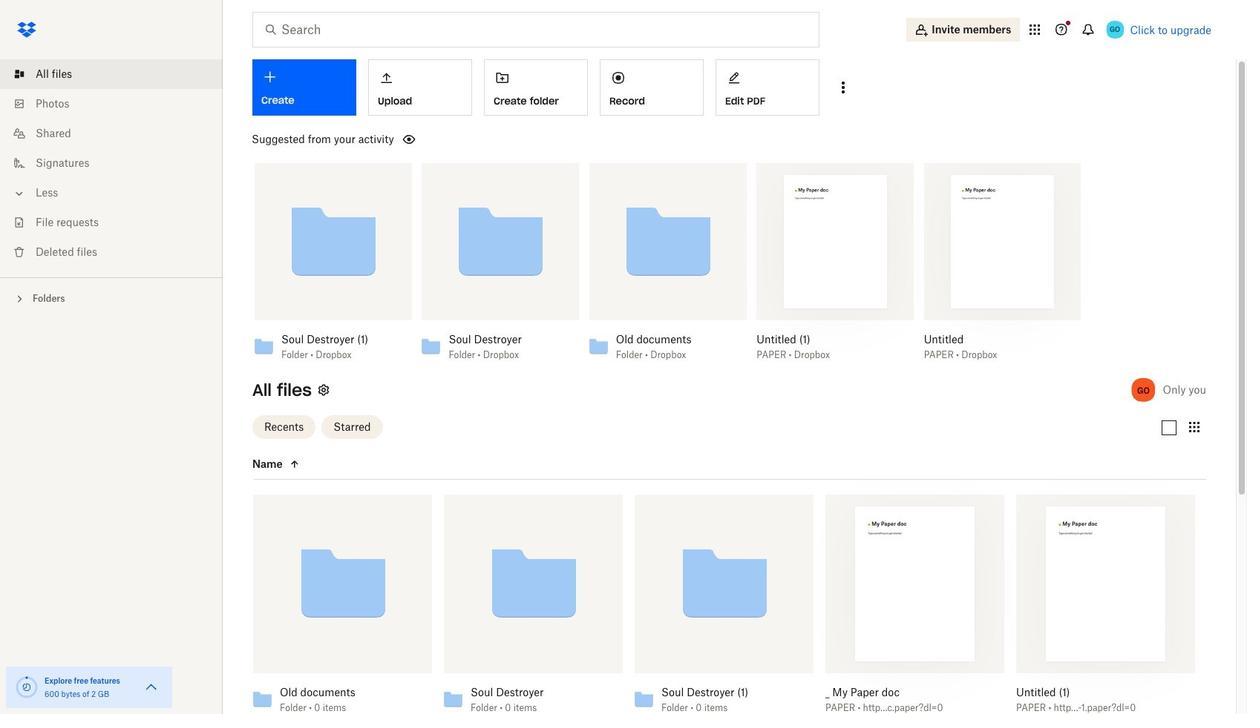 Task type: locate. For each thing, give the bounding box(es) containing it.
list item
[[0, 59, 223, 89]]

less image
[[12, 186, 27, 201]]

Search in folder "Dropbox" text field
[[281, 21, 788, 39]]

file, _ my paper doc.paper row
[[820, 495, 1005, 715]]

folder settings image
[[315, 381, 333, 399]]

dropbox image
[[12, 15, 42, 45]]

folder, soul destroyer row
[[438, 495, 623, 715]]

list
[[0, 50, 223, 278]]

folder, soul destroyer (1) row
[[629, 495, 814, 715]]

file, untitled (1).paper row
[[1010, 495, 1195, 715]]



Task type: describe. For each thing, give the bounding box(es) containing it.
quota usage image
[[15, 676, 39, 700]]

quota usage progress bar
[[15, 676, 39, 700]]

folder, old documents row
[[247, 495, 432, 715]]



Task type: vqa. For each thing, say whether or not it's contained in the screenshot.
bottommost can
no



